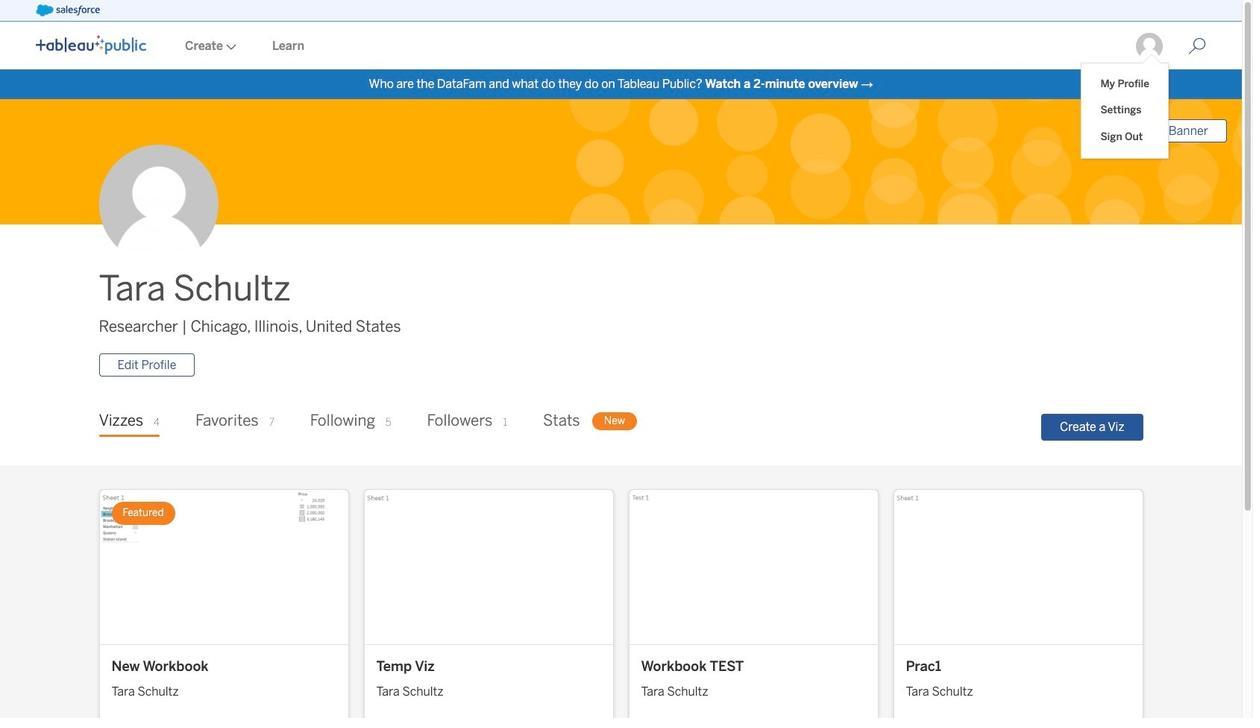 Task type: vqa. For each thing, say whether or not it's contained in the screenshot.
first Workbook thumbnail from left
yes



Task type: locate. For each thing, give the bounding box(es) containing it.
featured element
[[112, 502, 175, 525]]

avatar image
[[99, 145, 218, 264]]

workbook thumbnail image
[[100, 490, 348, 644], [365, 490, 613, 644], [629, 490, 878, 644], [894, 490, 1143, 644]]

3 workbook thumbnail image from the left
[[629, 490, 878, 644]]

2 workbook thumbnail image from the left
[[365, 490, 613, 644]]

salesforce logo image
[[36, 4, 100, 16]]

go to search image
[[1171, 37, 1225, 55]]

dialog
[[1082, 54, 1169, 158]]



Task type: describe. For each thing, give the bounding box(es) containing it.
list options menu
[[1082, 63, 1169, 158]]

1 workbook thumbnail image from the left
[[100, 490, 348, 644]]

logo image
[[36, 35, 146, 54]]

tara.schultz image
[[1135, 31, 1165, 61]]

4 workbook thumbnail image from the left
[[894, 490, 1143, 644]]



